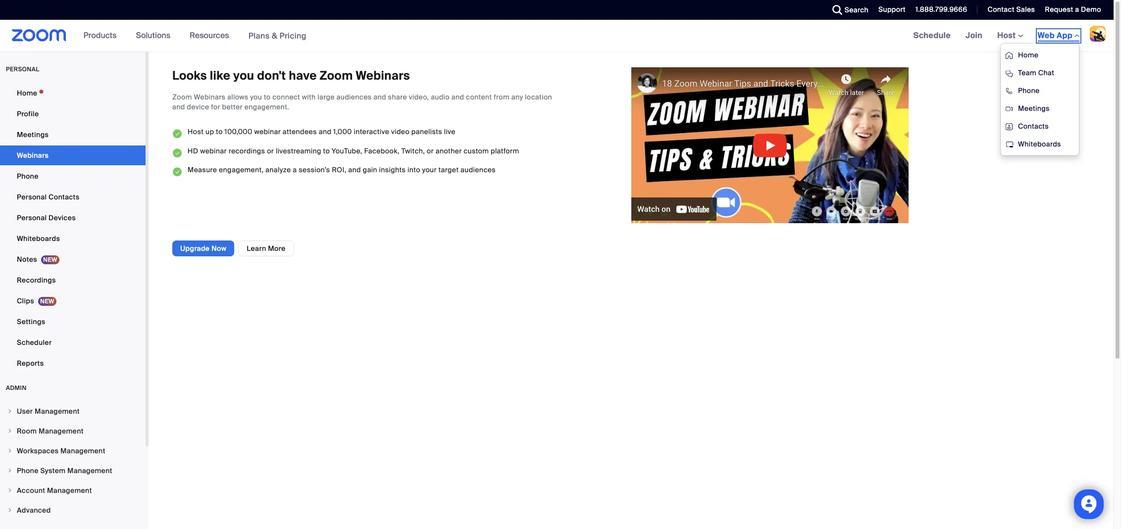 Task type: describe. For each thing, give the bounding box(es) containing it.
advanced menu item
[[0, 501, 146, 520]]

don't
[[257, 68, 286, 83]]

phone system management
[[17, 466, 112, 475]]

join link
[[958, 20, 990, 51]]

for
[[211, 103, 220, 112]]

reports link
[[0, 354, 146, 373]]

1,000
[[333, 127, 352, 136]]

web app
[[1038, 30, 1073, 41]]

attendees
[[283, 127, 317, 136]]

banner containing products
[[0, 20, 1114, 156]]

phone inside personal menu menu
[[17, 172, 38, 181]]

audiences inside zoom webinars allows you to connect with large audiences and share video, audio and content from any location and device for better engagement.
[[337, 93, 372, 102]]

100,000
[[224, 127, 252, 136]]

home inside personal menu menu
[[17, 89, 37, 98]]

zoom webinars allows you to connect with large audiences and share video, audio and content from any location and device for better engagement.
[[172, 93, 552, 112]]

video,
[[409, 93, 429, 102]]

1 horizontal spatial meetings link
[[1001, 100, 1079, 117]]

contact sales
[[988, 5, 1035, 14]]

1 horizontal spatial a
[[1075, 5, 1079, 14]]

platform
[[491, 146, 519, 155]]

0 vertical spatial you
[[233, 68, 254, 83]]

target
[[439, 166, 459, 175]]

hd
[[188, 146, 198, 155]]

you inside zoom webinars allows you to connect with large audiences and share video, audio and content from any location and device for better engagement.
[[250, 93, 262, 102]]

upgrade now
[[180, 244, 226, 253]]

twitch,
[[401, 146, 425, 155]]

schedule link
[[906, 20, 958, 51]]

looks
[[172, 68, 207, 83]]

management for user management
[[35, 407, 80, 416]]

live
[[444, 127, 455, 136]]

whiteboards inside personal menu menu
[[17, 234, 60, 243]]

engagement,
[[219, 166, 264, 175]]

right image for account
[[7, 488, 13, 494]]

0 vertical spatial webinars
[[356, 68, 410, 83]]

personal
[[6, 65, 39, 73]]

1 horizontal spatial audiences
[[461, 166, 496, 175]]

panelists
[[411, 127, 442, 136]]

and left gain
[[348, 166, 361, 175]]

scheduler link
[[0, 333, 146, 353]]

web app button
[[1038, 30, 1080, 42]]

solutions button
[[136, 20, 175, 51]]

1 horizontal spatial zoom
[[320, 68, 353, 83]]

from
[[494, 93, 510, 102]]

personal menu menu
[[0, 83, 146, 374]]

analyze
[[265, 166, 291, 175]]

personal contacts link
[[0, 187, 146, 207]]

web
[[1038, 30, 1055, 41]]

connect
[[272, 93, 300, 102]]

allows
[[227, 93, 248, 102]]

1.888.799.9666
[[915, 5, 967, 14]]

up
[[206, 127, 214, 136]]

hd webinar recordings or livestreaming to youtube, facebook, twitch, or another custom platform
[[188, 146, 519, 155]]

1 vertical spatial webinar
[[200, 146, 227, 155]]

personal devices link
[[0, 208, 146, 228]]

host button
[[997, 30, 1023, 41]]

recordings
[[17, 276, 56, 285]]

search
[[845, 5, 869, 14]]

resources
[[190, 30, 229, 41]]

host for host up to 100,000 webinar attendees and 1,000 interactive video panelists live
[[188, 127, 204, 136]]

right image for user
[[7, 409, 13, 414]]

0 vertical spatial phone link
[[1001, 82, 1079, 100]]

plans & pricing
[[248, 30, 306, 41]]

facebook,
[[364, 146, 400, 155]]

products button
[[83, 20, 121, 51]]

to inside zoom webinars allows you to connect with large audiences and share video, audio and content from any location and device for better engagement.
[[264, 93, 271, 102]]

and left device
[[172, 103, 185, 112]]

recordings
[[229, 146, 265, 155]]

notes link
[[0, 250, 146, 269]]

workspaces management menu item
[[0, 442, 146, 461]]

1 vertical spatial a
[[293, 166, 297, 175]]

notes
[[17, 255, 37, 264]]

insights
[[379, 166, 406, 175]]

gain
[[363, 166, 377, 175]]

another
[[436, 146, 462, 155]]

host up to 100,000 webinar attendees and 1,000 interactive video panelists live
[[188, 127, 455, 136]]

learn
[[247, 244, 266, 253]]

youtube,
[[332, 146, 362, 155]]

&
[[272, 30, 277, 41]]

looks like you don't have zoom webinars
[[172, 68, 410, 83]]

contacts inside personal contacts link
[[49, 193, 79, 202]]

request a demo
[[1045, 5, 1101, 14]]

devices
[[49, 213, 76, 222]]

meetings inside navigation
[[1018, 104, 1050, 113]]

engagement.
[[244, 103, 289, 112]]

workspaces
[[17, 447, 59, 456]]

better
[[222, 103, 243, 112]]

app
[[1057, 30, 1073, 41]]

demo
[[1081, 5, 1101, 14]]

zoom inside zoom webinars allows you to connect with large audiences and share video, audio and content from any location and device for better engagement.
[[172, 93, 192, 102]]

learn more
[[247, 244, 286, 253]]

2 or from the left
[[427, 146, 434, 155]]

phone inside the meetings navigation
[[1018, 86, 1040, 95]]

like
[[210, 68, 230, 83]]

clips
[[17, 297, 34, 306]]

settings link
[[0, 312, 146, 332]]

webinars inside personal menu menu
[[17, 151, 49, 160]]



Task type: vqa. For each thing, say whether or not it's contained in the screenshot.
right icon in the Phone System Management menu item
yes



Task type: locate. For each thing, give the bounding box(es) containing it.
zoom up large
[[320, 68, 353, 83]]

1 horizontal spatial home link
[[1001, 46, 1079, 64]]

support
[[878, 5, 906, 14]]

and left 'share' at the top of the page
[[373, 93, 386, 102]]

corner success image for host
[[172, 127, 183, 141]]

1 horizontal spatial phone link
[[1001, 82, 1079, 100]]

or up analyze
[[267, 146, 274, 155]]

corner success image left up on the top of the page
[[172, 127, 183, 141]]

schedule
[[913, 30, 951, 41]]

a left demo
[[1075, 5, 1079, 14]]

account
[[17, 486, 45, 495]]

right image left system
[[7, 468, 13, 474]]

right image left workspaces
[[7, 448, 13, 454]]

webinars
[[356, 68, 410, 83], [194, 93, 225, 102], [17, 151, 49, 160]]

1.888.799.9666 button
[[908, 0, 970, 20], [915, 5, 967, 14]]

right image for workspaces
[[7, 448, 13, 454]]

user management menu item
[[0, 402, 146, 421]]

webinars down profile at the top of page
[[17, 151, 49, 160]]

0 vertical spatial personal
[[17, 193, 47, 202]]

3 right image from the top
[[7, 448, 13, 454]]

1 vertical spatial meetings
[[17, 130, 49, 139]]

webinars up for on the top of page
[[194, 93, 225, 102]]

room management menu item
[[0, 422, 146, 441]]

1 horizontal spatial or
[[427, 146, 434, 155]]

1 vertical spatial phone
[[17, 172, 38, 181]]

0 horizontal spatial whiteboards link
[[0, 229, 146, 249]]

1 vertical spatial webinars
[[194, 93, 225, 102]]

admin menu menu
[[0, 402, 146, 521]]

1 vertical spatial contacts
[[49, 193, 79, 202]]

webinars link
[[0, 146, 146, 165]]

home up profile at the top of page
[[17, 89, 37, 98]]

admin
[[6, 384, 27, 392]]

personal for personal contacts
[[17, 193, 47, 202]]

a right analyze
[[293, 166, 297, 175]]

phone system management menu item
[[0, 462, 146, 480]]

plans
[[248, 30, 270, 41]]

management up advanced menu item
[[47, 486, 92, 495]]

corner success image left hd
[[172, 146, 183, 160]]

now
[[211, 244, 226, 253]]

search button
[[825, 0, 871, 20]]

team chat
[[1018, 68, 1054, 77]]

zoom up device
[[172, 93, 192, 102]]

right image left the advanced
[[7, 508, 13, 514]]

0 horizontal spatial zoom
[[172, 93, 192, 102]]

0 horizontal spatial home
[[17, 89, 37, 98]]

0 vertical spatial whiteboards link
[[1001, 135, 1079, 153]]

scheduler
[[17, 338, 52, 347]]

1 horizontal spatial whiteboards
[[1018, 140, 1061, 149]]

1 right image from the top
[[7, 409, 13, 414]]

meetings
[[1018, 104, 1050, 113], [17, 130, 49, 139]]

1 vertical spatial host
[[188, 127, 204, 136]]

corner success image
[[172, 165, 183, 179]]

interactive
[[354, 127, 389, 136]]

team
[[1018, 68, 1036, 77]]

user
[[17, 407, 33, 416]]

personal for personal devices
[[17, 213, 47, 222]]

0 horizontal spatial meetings link
[[0, 125, 146, 145]]

whiteboards down personal devices
[[17, 234, 60, 243]]

to up engagement.
[[264, 93, 271, 102]]

a
[[1075, 5, 1079, 14], [293, 166, 297, 175]]

0 vertical spatial webinar
[[254, 127, 281, 136]]

1 corner success image from the top
[[172, 127, 183, 141]]

0 horizontal spatial host
[[188, 127, 204, 136]]

1 horizontal spatial whiteboards link
[[1001, 135, 1079, 153]]

1 vertical spatial audiences
[[461, 166, 496, 175]]

1 vertical spatial home link
[[0, 83, 146, 103]]

0 vertical spatial home link
[[1001, 46, 1079, 64]]

and
[[373, 93, 386, 102], [451, 93, 464, 102], [172, 103, 185, 112], [319, 127, 331, 136], [348, 166, 361, 175]]

right image for room
[[7, 428, 13, 434]]

or right "twitch,"
[[427, 146, 434, 155]]

right image inside workspaces management menu item
[[7, 448, 13, 454]]

right image inside account management menu item
[[7, 488, 13, 494]]

personal
[[17, 193, 47, 202], [17, 213, 47, 222]]

profile link
[[0, 104, 146, 124]]

0 horizontal spatial contacts
[[49, 193, 79, 202]]

corner success image
[[172, 127, 183, 141], [172, 146, 183, 160]]

account management
[[17, 486, 92, 495]]

1 horizontal spatial contacts
[[1018, 122, 1049, 131]]

right image inside room management menu item
[[7, 428, 13, 434]]

management for workspaces management
[[60, 447, 105, 456]]

to right up on the top of the page
[[216, 127, 223, 136]]

right image inside user management menu item
[[7, 409, 13, 414]]

meetings link down team chat link on the right top of the page
[[1001, 100, 1079, 117]]

1 vertical spatial personal
[[17, 213, 47, 222]]

contacts
[[1018, 122, 1049, 131], [49, 193, 79, 202]]

zoom logo image
[[12, 29, 66, 42]]

0 horizontal spatial webinar
[[200, 146, 227, 155]]

host down contact sales in the top of the page
[[997, 30, 1018, 41]]

personal up personal devices
[[17, 193, 47, 202]]

2 vertical spatial to
[[323, 146, 330, 155]]

host
[[997, 30, 1018, 41], [188, 127, 204, 136]]

host for host
[[997, 30, 1018, 41]]

home up team
[[1018, 51, 1039, 59]]

4 right image from the top
[[7, 508, 13, 514]]

more
[[268, 244, 286, 253]]

2 corner success image from the top
[[172, 146, 183, 160]]

banner
[[0, 20, 1114, 156]]

management for account management
[[47, 486, 92, 495]]

0 horizontal spatial audiences
[[337, 93, 372, 102]]

content
[[466, 93, 492, 102]]

user management
[[17, 407, 80, 416]]

phone link down the webinars link
[[0, 166, 146, 186]]

contact
[[988, 5, 1015, 14]]

learn more button
[[238, 241, 294, 257]]

home
[[1018, 51, 1039, 59], [17, 89, 37, 98]]

sales
[[1016, 5, 1035, 14]]

account management menu item
[[0, 481, 146, 500]]

pricing
[[280, 30, 306, 41]]

with
[[302, 93, 316, 102]]

1 personal from the top
[[17, 193, 47, 202]]

corner success image for hd
[[172, 146, 183, 160]]

1 right image from the top
[[7, 468, 13, 474]]

resources button
[[190, 20, 234, 51]]

product information navigation
[[76, 20, 314, 52]]

to
[[264, 93, 271, 102], [216, 127, 223, 136], [323, 146, 330, 155]]

1 vertical spatial to
[[216, 127, 223, 136]]

webinars inside zoom webinars allows you to connect with large audiences and share video, audio and content from any location and device for better engagement.
[[194, 93, 225, 102]]

and right audio at the top left of page
[[451, 93, 464, 102]]

reports
[[17, 359, 44, 368]]

1 horizontal spatial home
[[1018, 51, 1039, 59]]

management down room management menu item at the bottom left of the page
[[60, 447, 105, 456]]

clips link
[[0, 291, 146, 311]]

phone link down team chat
[[1001, 82, 1079, 100]]

measure
[[188, 166, 217, 175]]

0 horizontal spatial a
[[293, 166, 297, 175]]

right image
[[7, 468, 13, 474], [7, 488, 13, 494]]

right image inside advanced menu item
[[7, 508, 13, 514]]

have
[[289, 68, 317, 83]]

2 vertical spatial phone
[[17, 466, 38, 475]]

1 vertical spatial meetings link
[[0, 125, 146, 145]]

2 vertical spatial webinars
[[17, 151, 49, 160]]

profile picture image
[[1090, 26, 1106, 42]]

whiteboards inside the meetings navigation
[[1018, 140, 1061, 149]]

0 vertical spatial meetings
[[1018, 104, 1050, 113]]

0 vertical spatial zoom
[[320, 68, 353, 83]]

home link for profile link
[[0, 83, 146, 103]]

or
[[267, 146, 274, 155], [427, 146, 434, 155]]

solutions
[[136, 30, 170, 41]]

1 vertical spatial phone link
[[0, 166, 146, 186]]

management up account management menu item
[[67, 466, 112, 475]]

meetings up contacts link
[[1018, 104, 1050, 113]]

recordings link
[[0, 270, 146, 290]]

home link for team chat link on the right top of the page
[[1001, 46, 1079, 64]]

1 horizontal spatial to
[[264, 93, 271, 102]]

webinar down engagement.
[[254, 127, 281, 136]]

0 horizontal spatial whiteboards
[[17, 234, 60, 243]]

0 vertical spatial right image
[[7, 468, 13, 474]]

upgrade now button
[[172, 241, 234, 257]]

management for room management
[[39, 427, 84, 436]]

any
[[511, 93, 523, 102]]

whiteboards down contacts link
[[1018, 140, 1061, 149]]

0 horizontal spatial phone link
[[0, 166, 146, 186]]

profile
[[17, 109, 39, 118]]

home link up team chat
[[1001, 46, 1079, 64]]

contacts inside contacts link
[[1018, 122, 1049, 131]]

phone link
[[1001, 82, 1079, 100], [0, 166, 146, 186]]

1 vertical spatial zoom
[[172, 93, 192, 102]]

host left up on the top of the page
[[188, 127, 204, 136]]

personal contacts
[[17, 193, 79, 202]]

you up allows
[[233, 68, 254, 83]]

location
[[525, 93, 552, 102]]

0 vertical spatial to
[[264, 93, 271, 102]]

audiences down custom
[[461, 166, 496, 175]]

settings
[[17, 317, 45, 326]]

products
[[83, 30, 117, 41]]

zoom
[[320, 68, 353, 83], [172, 93, 192, 102]]

0 vertical spatial contacts
[[1018, 122, 1049, 131]]

0 horizontal spatial to
[[216, 127, 223, 136]]

measure engagement, analyze a session's roi, and gain insights into your target audiences
[[188, 166, 496, 175]]

0 vertical spatial whiteboards
[[1018, 140, 1061, 149]]

chat
[[1038, 68, 1054, 77]]

advanced
[[17, 506, 51, 515]]

0 vertical spatial corner success image
[[172, 127, 183, 141]]

host inside the meetings navigation
[[997, 30, 1018, 41]]

phone up account
[[17, 466, 38, 475]]

1 horizontal spatial webinar
[[254, 127, 281, 136]]

video
[[391, 127, 410, 136]]

livestreaming
[[276, 146, 321, 155]]

meetings inside personal menu menu
[[17, 130, 49, 139]]

right image inside 'phone system management' menu item
[[7, 468, 13, 474]]

1 horizontal spatial webinars
[[194, 93, 225, 102]]

home inside the meetings navigation
[[1018, 51, 1039, 59]]

large
[[318, 93, 335, 102]]

2 horizontal spatial to
[[323, 146, 330, 155]]

2 personal from the top
[[17, 213, 47, 222]]

personal down personal contacts
[[17, 213, 47, 222]]

1 vertical spatial you
[[250, 93, 262, 102]]

custom
[[464, 146, 489, 155]]

1 vertical spatial right image
[[7, 488, 13, 494]]

share
[[388, 93, 407, 102]]

upgrade
[[180, 244, 210, 253]]

1 horizontal spatial meetings
[[1018, 104, 1050, 113]]

phone inside 'phone system management' menu item
[[17, 466, 38, 475]]

home link up profile link
[[0, 83, 146, 103]]

right image left account
[[7, 488, 13, 494]]

1 or from the left
[[267, 146, 274, 155]]

2 right image from the top
[[7, 428, 13, 434]]

room
[[17, 427, 37, 436]]

plans & pricing link
[[248, 30, 306, 41], [248, 30, 306, 41]]

right image for phone
[[7, 468, 13, 474]]

to down 'host up to 100,000 webinar attendees and 1,000 interactive video panelists live'
[[323, 146, 330, 155]]

0 horizontal spatial webinars
[[17, 151, 49, 160]]

roi,
[[332, 166, 346, 175]]

management up workspaces management
[[39, 427, 84, 436]]

session's
[[299, 166, 330, 175]]

webinars up 'share' at the top of the page
[[356, 68, 410, 83]]

workspaces management
[[17, 447, 105, 456]]

1 vertical spatial corner success image
[[172, 146, 183, 160]]

0 horizontal spatial home link
[[0, 83, 146, 103]]

meetings down profile at the top of page
[[17, 130, 49, 139]]

room management
[[17, 427, 84, 436]]

management up room management
[[35, 407, 80, 416]]

1 horizontal spatial host
[[997, 30, 1018, 41]]

0 vertical spatial meetings link
[[1001, 100, 1079, 117]]

team chat link
[[1001, 64, 1079, 82]]

phone up personal contacts
[[17, 172, 38, 181]]

you up engagement.
[[250, 93, 262, 102]]

webinar down up on the top of the page
[[200, 146, 227, 155]]

0 horizontal spatial meetings
[[17, 130, 49, 139]]

0 horizontal spatial or
[[267, 146, 274, 155]]

phone down team
[[1018, 86, 1040, 95]]

1 vertical spatial whiteboards link
[[0, 229, 146, 249]]

right image left user
[[7, 409, 13, 414]]

system
[[40, 466, 66, 475]]

audio
[[431, 93, 450, 102]]

audiences right large
[[337, 93, 372, 102]]

2 horizontal spatial webinars
[[356, 68, 410, 83]]

and left 1,000
[[319, 127, 331, 136]]

contacts link
[[1001, 117, 1079, 135]]

right image left room
[[7, 428, 13, 434]]

right image
[[7, 409, 13, 414], [7, 428, 13, 434], [7, 448, 13, 454], [7, 508, 13, 514]]

0 vertical spatial host
[[997, 30, 1018, 41]]

1 vertical spatial home
[[17, 89, 37, 98]]

0 vertical spatial a
[[1075, 5, 1079, 14]]

join
[[966, 30, 983, 41]]

0 vertical spatial home
[[1018, 51, 1039, 59]]

1 vertical spatial whiteboards
[[17, 234, 60, 243]]

meetings navigation
[[906, 20, 1114, 156]]

0 vertical spatial audiences
[[337, 93, 372, 102]]

meetings link down profile link
[[0, 125, 146, 145]]

2 right image from the top
[[7, 488, 13, 494]]

0 vertical spatial phone
[[1018, 86, 1040, 95]]



